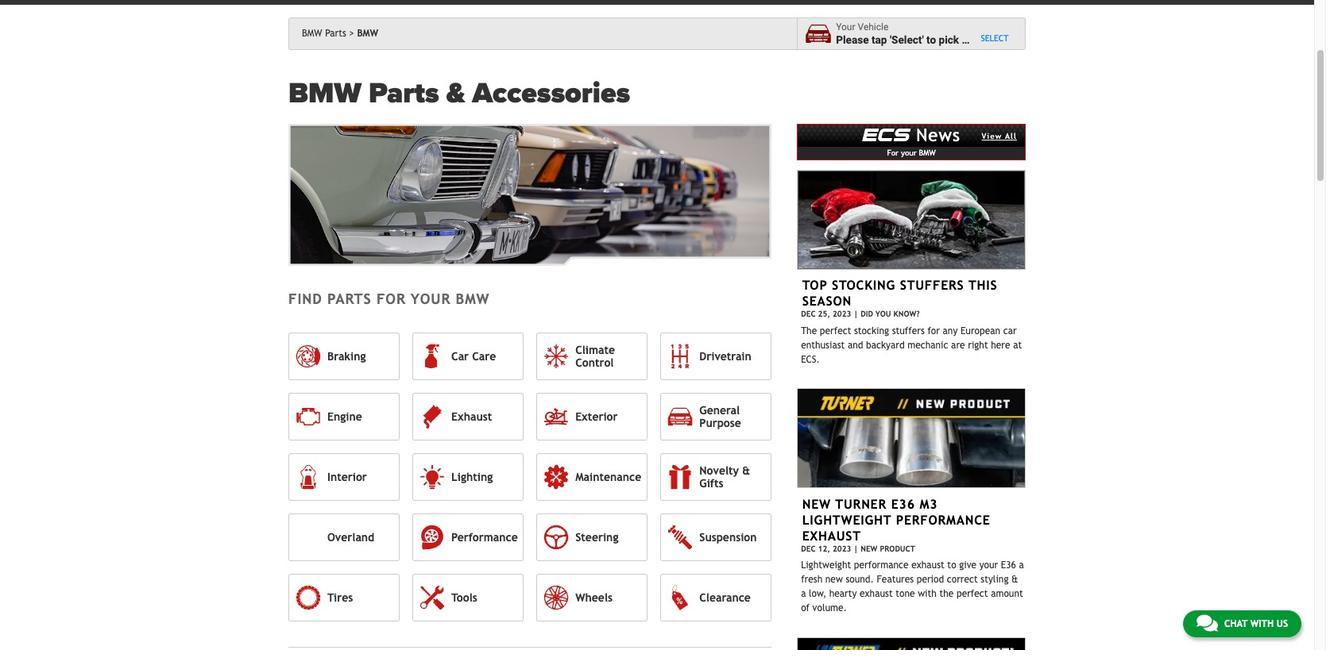 Task type: locate. For each thing, give the bounding box(es) containing it.
0 vertical spatial your
[[901, 148, 917, 157]]

your right for
[[901, 148, 917, 157]]

1 vertical spatial a
[[1019, 560, 1024, 571]]

bmw banner image image
[[288, 124, 772, 266]]

0 vertical spatial parts
[[325, 28, 346, 39]]

| inside new turner e36 m3 lightweight performance exhaust dec 12, 2023 | new product lightweight performance exhaust to give your e36 a fresh new sound. features period correct styling & a low, hearty exhaust tone with the perfect amount of volume.
[[854, 545, 859, 554]]

0 vertical spatial exhaust
[[451, 411, 492, 423]]

a right pick
[[962, 33, 968, 46]]

m3
[[920, 497, 938, 512]]

| inside top stocking stuffers this season dec 25, 2023 | did you know? the perfect stocking stuffers for any european car enthusiast and backyard mechanic are right here at ecs.
[[854, 310, 859, 319]]

tires link
[[288, 575, 400, 622]]

bmw parts & accessories
[[288, 76, 630, 110]]

mechanic
[[908, 340, 949, 351]]

perfect inside new turner e36 m3 lightweight performance exhaust dec 12, 2023 | new product lightweight performance exhaust to give your e36 a fresh new sound. features period correct styling & a low, hearty exhaust tone with the perfect amount of volume.
[[957, 589, 988, 600]]

1 vertical spatial new
[[861, 545, 878, 554]]

for
[[377, 291, 406, 307], [928, 326, 940, 337]]

exhaust
[[912, 560, 945, 571], [860, 589, 893, 600]]

select link
[[981, 33, 1009, 44]]

climate
[[576, 344, 615, 357]]

1 | from the top
[[854, 310, 859, 319]]

find parts for your bmw
[[288, 291, 490, 307]]

a left low,
[[801, 589, 806, 600]]

fresh
[[801, 575, 823, 586]]

parts for bmw parts
[[325, 28, 346, 39]]

2 horizontal spatial &
[[1012, 575, 1018, 586]]

0 vertical spatial performance
[[896, 513, 991, 528]]

1 vertical spatial with
[[1251, 619, 1274, 630]]

bmw for bmw parts
[[302, 28, 322, 39]]

pick
[[939, 33, 959, 46]]

1 vertical spatial 2023
[[833, 545, 851, 554]]

vehicle
[[971, 33, 1005, 46]]

with left us
[[1251, 619, 1274, 630]]

e36 left m3
[[891, 497, 916, 512]]

2 vertical spatial parts
[[327, 291, 372, 307]]

1 horizontal spatial a
[[962, 33, 968, 46]]

dec inside top stocking stuffers this season dec 25, 2023 | did you know? the perfect stocking stuffers for any european car enthusiast and backyard mechanic are right here at ecs.
[[801, 310, 816, 319]]

parts
[[325, 28, 346, 39], [369, 76, 439, 110], [327, 291, 372, 307]]

for up mechanic
[[928, 326, 940, 337]]

performance down lighting at the left bottom of page
[[451, 532, 518, 544]]

2023 right 25,
[[833, 310, 851, 319]]

perfect up enthusiast
[[820, 326, 852, 337]]

lightweight down turner
[[802, 513, 892, 528]]

comments image
[[1197, 614, 1218, 633]]

1 horizontal spatial new
[[861, 545, 878, 554]]

for up braking link
[[377, 291, 406, 307]]

0 horizontal spatial exhaust
[[860, 589, 893, 600]]

1 horizontal spatial perfect
[[957, 589, 988, 600]]

your up styling
[[980, 560, 998, 571]]

1 vertical spatial |
[[854, 545, 859, 554]]

view all
[[982, 132, 1017, 141]]

1 2023 from the top
[[833, 310, 851, 319]]

the
[[940, 589, 954, 600]]

to left pick
[[927, 33, 936, 46]]

2 2023 from the top
[[833, 545, 851, 554]]

0 horizontal spatial to
[[927, 33, 936, 46]]

performance
[[854, 560, 909, 571]]

0 vertical spatial e36
[[891, 497, 916, 512]]

0 vertical spatial for
[[377, 291, 406, 307]]

0 horizontal spatial exhaust
[[451, 411, 492, 423]]

braking link
[[288, 333, 400, 381]]

exhaust inside new turner e36 m3 lightweight performance exhaust dec 12, 2023 | new product lightweight performance exhaust to give your e36 a fresh new sound. features period correct styling & a low, hearty exhaust tone with the perfect amount of volume.
[[802, 529, 861, 544]]

performance inside new turner e36 m3 lightweight performance exhaust dec 12, 2023 | new product lightweight performance exhaust to give your e36 a fresh new sound. features period correct styling & a low, hearty exhaust tone with the perfect amount of volume.
[[896, 513, 991, 528]]

1 horizontal spatial performance
[[896, 513, 991, 528]]

1 dec from the top
[[801, 310, 816, 319]]

correct
[[947, 575, 978, 586]]

1 vertical spatial to
[[948, 560, 957, 571]]

0 vertical spatial perfect
[[820, 326, 852, 337]]

0 vertical spatial exhaust
[[912, 560, 945, 571]]

0 horizontal spatial e36
[[891, 497, 916, 512]]

new turner e46 m3 exterior upgrades image
[[797, 638, 1026, 651]]

0 vertical spatial to
[[927, 33, 936, 46]]

novelty & gifts link
[[661, 454, 772, 501]]

tires
[[327, 592, 353, 605]]

of
[[801, 603, 810, 614]]

perfect
[[820, 326, 852, 337], [957, 589, 988, 600]]

lighting
[[451, 471, 493, 484]]

0 vertical spatial dec
[[801, 310, 816, 319]]

e36 up styling
[[1001, 560, 1016, 571]]

exhaust up period
[[912, 560, 945, 571]]

ecs.
[[801, 354, 820, 365]]

new left turner
[[802, 497, 831, 512]]

2023 right 12,
[[833, 545, 851, 554]]

us
[[1277, 619, 1288, 630]]

bmw parts link
[[302, 28, 354, 39]]

exhaust
[[451, 411, 492, 423], [802, 529, 861, 544]]

2 horizontal spatial a
[[1019, 560, 1024, 571]]

and
[[848, 340, 863, 351]]

bmw
[[302, 28, 322, 39], [357, 28, 378, 39], [288, 76, 361, 110], [919, 148, 936, 157], [456, 291, 490, 307]]

dec inside new turner e36 m3 lightweight performance exhaust dec 12, 2023 | new product lightweight performance exhaust to give your e36 a fresh new sound. features period correct styling & a low, hearty exhaust tone with the perfect amount of volume.
[[801, 545, 816, 554]]

0 vertical spatial new
[[802, 497, 831, 512]]

1 vertical spatial &
[[743, 465, 750, 477]]

2 | from the top
[[854, 545, 859, 554]]

with down period
[[918, 589, 937, 600]]

top
[[802, 278, 828, 293]]

general purpose
[[700, 404, 741, 430]]

suspension link
[[661, 514, 772, 562]]

0 vertical spatial with
[[918, 589, 937, 600]]

| left did
[[854, 310, 859, 319]]

to left give in the bottom of the page
[[948, 560, 957, 571]]

1 vertical spatial lightweight
[[801, 560, 851, 571]]

sound.
[[846, 575, 874, 586]]

e36
[[891, 497, 916, 512], [1001, 560, 1016, 571]]

0 horizontal spatial performance
[[451, 532, 518, 544]]

1 vertical spatial perfect
[[957, 589, 988, 600]]

2 dec from the top
[[801, 545, 816, 554]]

overland
[[327, 532, 375, 544]]

performance
[[896, 513, 991, 528], [451, 532, 518, 544]]

1 vertical spatial your
[[411, 291, 451, 307]]

1 horizontal spatial &
[[743, 465, 750, 477]]

1 vertical spatial parts
[[369, 76, 439, 110]]

steering link
[[537, 514, 648, 562]]

1 vertical spatial dec
[[801, 545, 816, 554]]

gifts
[[700, 478, 724, 490]]

|
[[854, 310, 859, 319], [854, 545, 859, 554]]

exhaust link
[[413, 393, 524, 441]]

1 horizontal spatial with
[[1251, 619, 1274, 630]]

novelty & gifts
[[700, 465, 750, 490]]

stocking
[[832, 278, 896, 293]]

exhaust inside exhaust link
[[451, 411, 492, 423]]

dec left 25,
[[801, 310, 816, 319]]

your
[[901, 148, 917, 157], [411, 291, 451, 307], [980, 560, 998, 571]]

0 vertical spatial a
[[962, 33, 968, 46]]

new up the performance
[[861, 545, 878, 554]]

2 vertical spatial a
[[801, 589, 806, 600]]

a up amount
[[1019, 560, 1024, 571]]

0 vertical spatial |
[[854, 310, 859, 319]]

control
[[576, 357, 614, 369]]

1 vertical spatial e36
[[1001, 560, 1016, 571]]

exhaust down sound.
[[860, 589, 893, 600]]

features
[[877, 575, 914, 586]]

1 vertical spatial exhaust
[[802, 529, 861, 544]]

exhaust up 12,
[[802, 529, 861, 544]]

dec
[[801, 310, 816, 319], [801, 545, 816, 554]]

1 horizontal spatial for
[[928, 326, 940, 337]]

overland link
[[288, 514, 400, 562]]

perfect down correct
[[957, 589, 988, 600]]

1 vertical spatial for
[[928, 326, 940, 337]]

your up car care link
[[411, 291, 451, 307]]

1 horizontal spatial exhaust
[[802, 529, 861, 544]]

performance down m3
[[896, 513, 991, 528]]

1 horizontal spatial to
[[948, 560, 957, 571]]

drivetrain
[[700, 350, 752, 363]]

right
[[968, 340, 988, 351]]

0 horizontal spatial your
[[411, 291, 451, 307]]

2 vertical spatial &
[[1012, 575, 1018, 586]]

| up the performance
[[854, 545, 859, 554]]

0 vertical spatial 2023
[[833, 310, 851, 319]]

maintenance
[[576, 471, 642, 484]]

clearance
[[700, 592, 751, 605]]

25,
[[818, 310, 830, 319]]

all
[[1006, 132, 1017, 141]]

ecs
[[863, 122, 910, 145]]

&
[[447, 76, 465, 110], [743, 465, 750, 477], [1012, 575, 1018, 586]]

to inside your vehicle please tap 'select' to pick a vehicle
[[927, 33, 936, 46]]

0 horizontal spatial with
[[918, 589, 937, 600]]

steering
[[576, 532, 619, 544]]

2 horizontal spatial your
[[980, 560, 998, 571]]

0 vertical spatial lightweight
[[802, 513, 892, 528]]

2 vertical spatial your
[[980, 560, 998, 571]]

lightweight up the 'new'
[[801, 560, 851, 571]]

0 vertical spatial &
[[447, 76, 465, 110]]

dec left 12,
[[801, 545, 816, 554]]

exhaust up lighting at the left bottom of page
[[451, 411, 492, 423]]

top stocking stuffers this season image
[[797, 170, 1026, 270]]

& inside novelty & gifts
[[743, 465, 750, 477]]

0 horizontal spatial perfect
[[820, 326, 852, 337]]



Task type: describe. For each thing, give the bounding box(es) containing it.
suspension
[[700, 532, 757, 544]]

0 horizontal spatial for
[[377, 291, 406, 307]]

season
[[802, 294, 852, 309]]

perfect inside top stocking stuffers this season dec 25, 2023 | did you know? the perfect stocking stuffers for any european car enthusiast and backyard mechanic are right here at ecs.
[[820, 326, 852, 337]]

tone
[[896, 589, 915, 600]]

stuffers
[[900, 278, 965, 293]]

are
[[951, 340, 965, 351]]

& inside new turner e36 m3 lightweight performance exhaust dec 12, 2023 | new product lightweight performance exhaust to give your e36 a fresh new sound. features period correct styling & a low, hearty exhaust tone with the perfect amount of volume.
[[1012, 575, 1018, 586]]

parts for find parts for your bmw
[[327, 291, 372, 307]]

new turner e36 m3 lightweight performance exhaust image
[[797, 389, 1026, 489]]

car care
[[451, 350, 496, 363]]

enthusiast
[[801, 340, 845, 351]]

exterior link
[[537, 393, 648, 441]]

maintenance link
[[537, 454, 648, 501]]

drivetrain link
[[661, 333, 772, 381]]

engine link
[[288, 393, 400, 441]]

car
[[451, 350, 469, 363]]

braking
[[327, 350, 366, 363]]

0 horizontal spatial a
[[801, 589, 806, 600]]

chat with us link
[[1183, 611, 1302, 638]]

your vehicle please tap 'select' to pick a vehicle
[[836, 22, 1005, 46]]

a inside your vehicle please tap 'select' to pick a vehicle
[[962, 33, 968, 46]]

wheels link
[[537, 575, 648, 622]]

for your bmw
[[887, 148, 936, 157]]

parts for bmw parts & accessories
[[369, 76, 439, 110]]

accessories
[[472, 76, 630, 110]]

climate control
[[576, 344, 615, 369]]

car
[[1004, 326, 1017, 337]]

purpose
[[700, 417, 741, 430]]

new
[[826, 575, 843, 586]]

ecs news
[[863, 122, 961, 145]]

1 horizontal spatial your
[[901, 148, 917, 157]]

stuffers
[[892, 326, 925, 337]]

tools
[[451, 592, 478, 605]]

find
[[288, 291, 322, 307]]

did
[[861, 310, 873, 319]]

amount
[[991, 589, 1023, 600]]

for inside top stocking stuffers this season dec 25, 2023 | did you know? the perfect stocking stuffers for any european car enthusiast and backyard mechanic are right here at ecs.
[[928, 326, 940, 337]]

engine
[[327, 411, 362, 423]]

care
[[472, 350, 496, 363]]

give
[[959, 560, 977, 571]]

styling
[[981, 575, 1009, 586]]

turner
[[836, 497, 887, 512]]

select
[[981, 33, 1009, 43]]

general purpose link
[[661, 393, 772, 441]]

novelty
[[700, 465, 739, 477]]

news
[[917, 125, 961, 145]]

bmw for bmw parts & accessories
[[288, 76, 361, 110]]

low,
[[809, 589, 827, 600]]

at
[[1013, 340, 1022, 351]]

bmw parts
[[302, 28, 346, 39]]

'select'
[[890, 33, 924, 46]]

chat with us
[[1225, 619, 1288, 630]]

1 horizontal spatial e36
[[1001, 560, 1016, 571]]

stocking
[[854, 326, 889, 337]]

new turner e36 m3 lightweight performance exhaust dec 12, 2023 | new product lightweight performance exhaust to give your e36 a fresh new sound. features period correct styling & a low, hearty exhaust tone with the perfect amount of volume.
[[801, 497, 1024, 614]]

bmw for bmw
[[357, 28, 378, 39]]

1 horizontal spatial exhaust
[[912, 560, 945, 571]]

clearance link
[[661, 575, 772, 622]]

the
[[801, 326, 817, 337]]

lighting link
[[413, 454, 524, 501]]

vehicle
[[858, 22, 889, 33]]

any
[[943, 326, 958, 337]]

wheels
[[576, 592, 613, 605]]

with inside new turner e36 m3 lightweight performance exhaust dec 12, 2023 | new product lightweight performance exhaust to give your e36 a fresh new sound. features period correct styling & a low, hearty exhaust tone with the perfect amount of volume.
[[918, 589, 937, 600]]

your
[[836, 22, 856, 33]]

tools link
[[413, 575, 524, 622]]

1 vertical spatial performance
[[451, 532, 518, 544]]

volume.
[[813, 603, 847, 614]]

new turner e36 m3 lightweight performance exhaust link
[[802, 497, 991, 544]]

0 horizontal spatial &
[[447, 76, 465, 110]]

car care link
[[413, 333, 524, 381]]

hearty
[[829, 589, 857, 600]]

tap
[[872, 33, 887, 46]]

climate control link
[[537, 333, 648, 381]]

please
[[836, 33, 869, 46]]

1 vertical spatial exhaust
[[860, 589, 893, 600]]

0 horizontal spatial new
[[802, 497, 831, 512]]

12,
[[818, 545, 830, 554]]

your inside new turner e36 m3 lightweight performance exhaust dec 12, 2023 | new product lightweight performance exhaust to give your e36 a fresh new sound. features period correct styling & a low, hearty exhaust tone with the perfect amount of volume.
[[980, 560, 998, 571]]

period
[[917, 575, 944, 586]]

chat
[[1225, 619, 1248, 630]]

to inside new turner e36 m3 lightweight performance exhaust dec 12, 2023 | new product lightweight performance exhaust to give your e36 a fresh new sound. features period correct styling & a low, hearty exhaust tone with the perfect amount of volume.
[[948, 560, 957, 571]]

2023 inside top stocking stuffers this season dec 25, 2023 | did you know? the perfect stocking stuffers for any european car enthusiast and backyard mechanic are right here at ecs.
[[833, 310, 851, 319]]

2023 inside new turner e36 m3 lightweight performance exhaust dec 12, 2023 | new product lightweight performance exhaust to give your e36 a fresh new sound. features period correct styling & a low, hearty exhaust tone with the perfect amount of volume.
[[833, 545, 851, 554]]

interior
[[327, 471, 367, 484]]

here
[[991, 340, 1011, 351]]

general
[[700, 404, 740, 417]]

this
[[969, 278, 998, 293]]

for
[[887, 148, 899, 157]]

view
[[982, 132, 1002, 141]]

top stocking stuffers this season dec 25, 2023 | did you know? the perfect stocking stuffers for any european car enthusiast and backyard mechanic are right here at ecs.
[[801, 278, 1022, 365]]

exterior
[[576, 411, 618, 423]]

you
[[876, 310, 891, 319]]

know?
[[894, 310, 920, 319]]



Task type: vqa. For each thing, say whether or not it's contained in the screenshot.
Mfg
no



